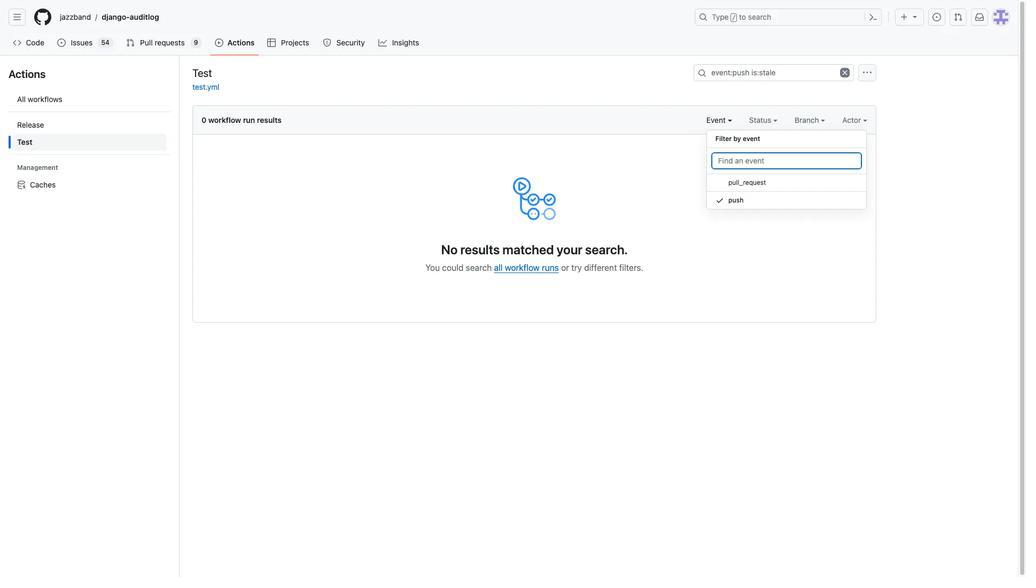 Task type: vqa. For each thing, say whether or not it's contained in the screenshot.
filter icon
no



Task type: describe. For each thing, give the bounding box(es) containing it.
homepage image
[[34, 9, 51, 26]]

list containing all workflows
[[9, 87, 171, 198]]

list containing jazzband
[[56, 9, 689, 26]]

push link
[[707, 192, 867, 210]]

0 vertical spatial search
[[749, 12, 772, 21]]

run
[[243, 116, 255, 125]]

could
[[442, 263, 464, 273]]

jazzband
[[60, 12, 91, 21]]

triangle down image
[[911, 12, 920, 21]]

test inside "filter workflows" element
[[17, 137, 32, 147]]

54
[[101, 39, 110, 47]]

issues
[[71, 38, 93, 47]]

no results matched your search.
[[441, 242, 628, 257]]

github actions image
[[513, 178, 556, 220]]

test link
[[13, 134, 166, 151]]

actor button
[[843, 114, 868, 126]]

0 horizontal spatial results
[[257, 116, 282, 125]]

try
[[572, 263, 582, 273]]

/ for jazzband
[[95, 13, 97, 22]]

graph image
[[379, 39, 387, 47]]

jazzband link
[[56, 9, 95, 26]]

0 workflow run results
[[202, 116, 282, 125]]

pull
[[140, 38, 153, 47]]

pull requests
[[140, 38, 185, 47]]

pull_request link
[[707, 174, 867, 192]]

insights
[[392, 38, 419, 47]]

event button
[[707, 114, 733, 126]]

all workflows
[[17, 95, 62, 104]]

caches
[[30, 180, 56, 189]]

security link
[[319, 35, 370, 51]]

all workflow runs link
[[494, 263, 559, 273]]

filter
[[716, 135, 732, 143]]

insights link
[[374, 35, 425, 51]]

/ for type
[[733, 14, 736, 21]]

django-auditlog link
[[97, 9, 163, 26]]

no
[[441, 242, 458, 257]]

clear filters image
[[841, 68, 850, 78]]

notifications image
[[976, 13, 985, 21]]

all
[[494, 263, 503, 273]]

branch
[[795, 116, 822, 125]]

matched
[[503, 242, 554, 257]]

1 vertical spatial search
[[466, 263, 492, 273]]

code image
[[13, 39, 21, 47]]

event
[[743, 135, 761, 143]]

0 vertical spatial test
[[193, 67, 212, 79]]



Task type: locate. For each thing, give the bounding box(es) containing it.
1 horizontal spatial search
[[749, 12, 772, 21]]

all
[[17, 95, 26, 104]]

0 vertical spatial results
[[257, 116, 282, 125]]

all workflows link
[[13, 91, 166, 108]]

event
[[707, 116, 728, 125]]

by
[[734, 135, 742, 143]]

search image
[[698, 69, 707, 78]]

test.yml link
[[193, 82, 220, 91]]

git pull request image
[[955, 13, 963, 21]]

type
[[712, 12, 729, 21]]

/ left django-
[[95, 13, 97, 22]]

1 vertical spatial actions
[[9, 68, 46, 80]]

workflow
[[208, 116, 241, 125], [505, 263, 540, 273]]

runs
[[542, 263, 559, 273]]

results up all
[[461, 242, 500, 257]]

pull_request
[[729, 179, 766, 187]]

issue opened image
[[933, 13, 942, 21], [57, 39, 66, 47]]

menu containing filter by event
[[707, 126, 867, 218]]

to
[[740, 12, 747, 21]]

test down release
[[17, 137, 32, 147]]

9
[[194, 39, 198, 47]]

push
[[729, 196, 744, 204]]

workflow right the 0
[[208, 116, 241, 125]]

shield image
[[323, 39, 332, 47]]

different
[[585, 263, 617, 273]]

table image
[[268, 39, 276, 47]]

command palette image
[[870, 13, 878, 21]]

1 vertical spatial test
[[17, 137, 32, 147]]

search right to
[[749, 12, 772, 21]]

None search field
[[694, 64, 855, 81]]

issue opened image left git pull request image
[[933, 13, 942, 21]]

search left all
[[466, 263, 492, 273]]

0 horizontal spatial issue opened image
[[57, 39, 66, 47]]

your
[[557, 242, 583, 257]]

plus image
[[901, 13, 909, 21]]

/ inside the type / to search
[[733, 14, 736, 21]]

filters.
[[620, 263, 644, 273]]

you
[[426, 263, 440, 273]]

issue opened image for git pull request icon
[[57, 39, 66, 47]]

/ left to
[[733, 14, 736, 21]]

management
[[17, 164, 58, 172]]

filter by event
[[716, 135, 761, 143]]

menu
[[707, 126, 867, 218]]

actions
[[228, 38, 255, 47], [9, 68, 46, 80]]

1 horizontal spatial issue opened image
[[933, 13, 942, 21]]

requests
[[155, 38, 185, 47]]

projects link
[[263, 35, 314, 51]]

0 vertical spatial actions
[[228, 38, 255, 47]]

filter workflows element
[[13, 117, 166, 151]]

0 vertical spatial list
[[56, 9, 689, 26]]

results
[[257, 116, 282, 125], [461, 242, 500, 257]]

0 horizontal spatial workflow
[[208, 116, 241, 125]]

show workflow options image
[[864, 68, 872, 77]]

1 horizontal spatial actions
[[228, 38, 255, 47]]

1 horizontal spatial test
[[193, 67, 212, 79]]

you could search all workflow runs or try different filters.
[[426, 263, 644, 273]]

0 horizontal spatial search
[[466, 263, 492, 273]]

1 vertical spatial issue opened image
[[57, 39, 66, 47]]

release
[[17, 120, 44, 129]]

django-
[[102, 12, 130, 21]]

play image
[[215, 39, 223, 47]]

test up test.yml link
[[193, 67, 212, 79]]

actions up the all
[[9, 68, 46, 80]]

check image
[[716, 196, 725, 205]]

/
[[95, 13, 97, 22], [733, 14, 736, 21]]

1 horizontal spatial workflow
[[505, 263, 540, 273]]

Find an event text field
[[712, 152, 863, 170]]

0 vertical spatial issue opened image
[[933, 13, 942, 21]]

1 horizontal spatial /
[[733, 14, 736, 21]]

git pull request image
[[126, 39, 135, 47]]

auditlog
[[130, 12, 159, 21]]

jazzband / django-auditlog
[[60, 12, 159, 22]]

1 vertical spatial results
[[461, 242, 500, 257]]

0 horizontal spatial /
[[95, 13, 97, 22]]

test
[[193, 67, 212, 79], [17, 137, 32, 147]]

0 horizontal spatial actions
[[9, 68, 46, 80]]

caches link
[[13, 176, 166, 194]]

release link
[[13, 117, 166, 134]]

actions link
[[211, 35, 259, 51]]

1 vertical spatial workflow
[[505, 263, 540, 273]]

0 vertical spatial workflow
[[208, 116, 241, 125]]

projects
[[281, 38, 309, 47]]

code link
[[9, 35, 49, 51]]

security
[[337, 38, 365, 47]]

workflows
[[28, 95, 62, 104]]

or
[[562, 263, 570, 273]]

actions right play image
[[228, 38, 255, 47]]

results right run
[[257, 116, 282, 125]]

issue opened image for git pull request image
[[933, 13, 942, 21]]

/ inside the jazzband / django-auditlog
[[95, 13, 97, 22]]

issue opened image left the issues
[[57, 39, 66, 47]]

status button
[[750, 114, 778, 126]]

workflow down matched on the top of the page
[[505, 263, 540, 273]]

test.yml
[[193, 82, 220, 91]]

code
[[26, 38, 44, 47]]

0
[[202, 116, 207, 125]]

0 horizontal spatial test
[[17, 137, 32, 147]]

type / to search
[[712, 12, 772, 21]]

actor
[[843, 116, 864, 125]]

status
[[750, 116, 774, 125]]

1 horizontal spatial results
[[461, 242, 500, 257]]

search
[[749, 12, 772, 21], [466, 263, 492, 273]]

list
[[56, 9, 689, 26], [9, 87, 171, 198]]

1 vertical spatial list
[[9, 87, 171, 198]]

search.
[[586, 242, 628, 257]]



